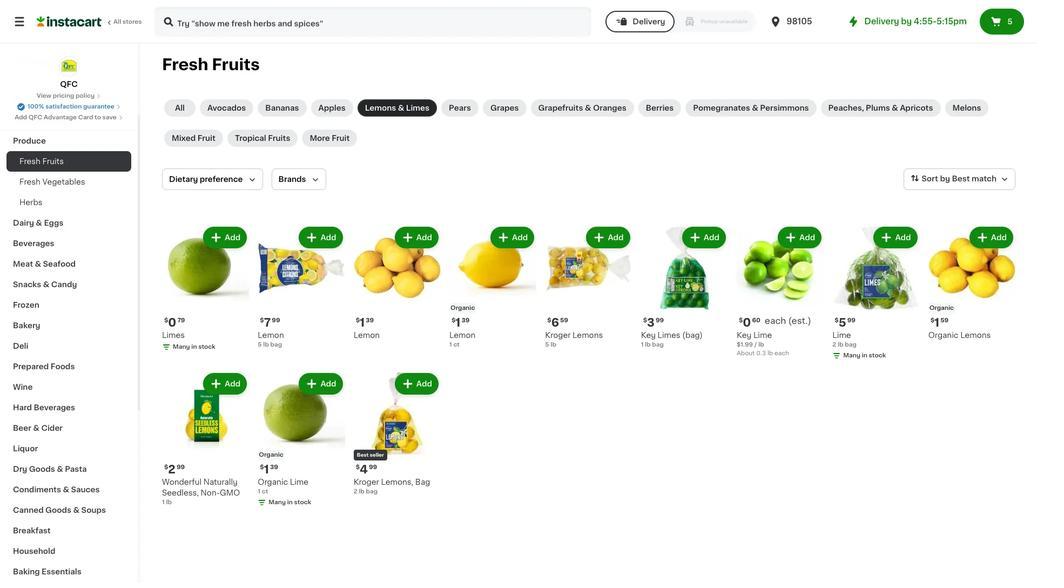 Task type: vqa. For each thing, say whether or not it's contained in the screenshot.
litter
no



Task type: locate. For each thing, give the bounding box(es) containing it.
$
[[164, 318, 168, 324], [260, 318, 264, 324], [452, 318, 456, 324], [548, 318, 552, 324], [739, 318, 743, 324], [835, 318, 839, 324], [356, 318, 360, 324], [643, 318, 647, 324], [931, 318, 935, 324], [164, 465, 168, 471], [260, 465, 264, 471], [356, 465, 360, 471]]

soups
[[81, 507, 106, 514]]

2 inside lime 2 lb bag
[[833, 342, 837, 348]]

Best match Sort by field
[[904, 169, 1016, 190]]

many for 5
[[844, 353, 861, 359]]

key inside key lime $1.99 / lb about 0.3 lb each
[[737, 332, 752, 340]]

bakery
[[13, 322, 40, 330]]

1 horizontal spatial best
[[952, 175, 970, 183]]

organic up lemon 1 ct
[[451, 306, 475, 311]]

limes down $ 0 79
[[162, 332, 185, 340]]

fruits
[[212, 57, 260, 72], [268, 135, 290, 142], [42, 158, 64, 165]]

0 vertical spatial best
[[952, 175, 970, 183]]

kroger down $ 6 59
[[545, 332, 571, 340]]

beverages down dairy & eggs
[[13, 240, 54, 248]]

by right the sort
[[941, 175, 951, 183]]

& for limes
[[398, 104, 404, 112]]

99 up wonderful
[[177, 465, 185, 471]]

1 vertical spatial by
[[941, 175, 951, 183]]

99 inside $ 7 99
[[272, 318, 280, 324]]

beer & cider link
[[6, 418, 131, 439]]

recipes link
[[6, 90, 131, 110]]

best inside product group
[[357, 453, 369, 458]]

1 vertical spatial best
[[357, 453, 369, 458]]

tropical fruits link
[[227, 130, 298, 147]]

1 horizontal spatial key
[[737, 332, 752, 340]]

2 horizontal spatial limes
[[658, 332, 681, 340]]

0 vertical spatial in
[[191, 344, 197, 350]]

kroger inside kroger lemons 5 lb
[[545, 332, 571, 340]]

1 vertical spatial kroger
[[354, 479, 379, 486]]

0 horizontal spatial lemon
[[258, 332, 284, 340]]

many inside product group
[[844, 353, 861, 359]]

0 horizontal spatial lemons
[[365, 104, 396, 112]]

1 inside lemon 1 ct
[[450, 342, 452, 348]]

product group containing 7
[[258, 225, 345, 350]]

bag down $ 3 99
[[652, 342, 664, 348]]

99 right 3
[[656, 318, 664, 324]]

5 inside 5 button
[[1008, 18, 1013, 25]]

key down 3
[[641, 332, 656, 340]]

many for 1
[[269, 500, 286, 506]]

lb inside key limes (bag) 1 lb bag
[[645, 342, 651, 348]]

0 horizontal spatial qfc
[[29, 115, 42, 121]]

lb down "7"
[[263, 342, 269, 348]]

1 horizontal spatial lemon
[[354, 332, 380, 340]]

organic up $ 1 59
[[930, 306, 954, 311]]

baking essentials link
[[6, 562, 131, 583]]

lb down $ 5 99
[[838, 342, 844, 348]]

$ 0 79
[[164, 317, 185, 329]]

fruits up fresh vegetables on the top
[[42, 158, 64, 165]]

1 horizontal spatial 39
[[366, 318, 374, 324]]

by inside field
[[941, 175, 951, 183]]

dry goods & pasta link
[[6, 459, 131, 480]]

lime inside 'organic lime 1 ct'
[[290, 479, 309, 486]]

dry goods & pasta
[[13, 466, 87, 473]]

2 key from the left
[[641, 332, 656, 340]]

bag inside lime 2 lb bag
[[845, 342, 857, 348]]

2 horizontal spatial in
[[862, 353, 868, 359]]

1 horizontal spatial fruit
[[332, 135, 350, 142]]

kroger lemons 5 lb
[[545, 332, 603, 348]]

/
[[755, 342, 757, 348]]

beer & cider
[[13, 425, 63, 432]]

59 inside $ 1 59
[[941, 318, 949, 324]]

0 horizontal spatial fruit
[[198, 135, 216, 142]]

2
[[833, 342, 837, 348], [168, 464, 176, 475], [354, 489, 358, 495]]

0 vertical spatial stock
[[198, 344, 216, 350]]

goods inside "link"
[[29, 466, 55, 473]]

berries
[[646, 104, 674, 112]]

tropical fruits
[[235, 135, 290, 142]]

lb inside lime 2 lb bag
[[838, 342, 844, 348]]

lb inside wonderful naturally seedless, non-gmo 1 lb
[[166, 500, 172, 506]]

deli
[[13, 343, 28, 350]]

2 fruit from the left
[[332, 135, 350, 142]]

0 vertical spatial fresh fruits
[[162, 57, 260, 72]]

all up mixed
[[175, 104, 185, 112]]

beverages
[[13, 240, 54, 248], [34, 404, 75, 412]]

2 vertical spatial many in stock
[[269, 500, 311, 506]]

59 right 6
[[560, 318, 569, 324]]

0 vertical spatial by
[[902, 17, 912, 25]]

1 horizontal spatial kroger
[[545, 332, 571, 340]]

0 horizontal spatial $ 1 39
[[260, 464, 278, 475]]

fruits up avocados link
[[212, 57, 260, 72]]

key for limes
[[641, 332, 656, 340]]

5 button
[[980, 9, 1025, 35]]

key for lime
[[737, 332, 752, 340]]

view pricing policy link
[[37, 92, 101, 101]]

bananas
[[266, 104, 299, 112]]

baking essentials
[[13, 569, 81, 576]]

all inside "all" link
[[175, 104, 185, 112]]

goods up condiments
[[29, 466, 55, 473]]

organic for organic lime
[[259, 452, 284, 458]]

kroger for 4
[[354, 479, 379, 486]]

0 horizontal spatial lime
[[290, 479, 309, 486]]

2 horizontal spatial fruits
[[268, 135, 290, 142]]

lemon for 7
[[258, 332, 284, 340]]

fruits right tropical
[[268, 135, 290, 142]]

frozen link
[[6, 295, 131, 316]]

1 vertical spatial all
[[175, 104, 185, 112]]

None search field
[[155, 6, 592, 37]]

qfc down 100%
[[29, 115, 42, 121]]

0 horizontal spatial best
[[357, 453, 369, 458]]

1 horizontal spatial many
[[269, 500, 286, 506]]

1 vertical spatial stock
[[869, 353, 886, 359]]

1 vertical spatial qfc
[[29, 115, 42, 121]]

0 for $ 0 60
[[743, 317, 751, 329]]

best left the seller
[[357, 453, 369, 458]]

1 horizontal spatial 0
[[743, 317, 751, 329]]

best left match
[[952, 175, 970, 183]]

organic right naturally
[[258, 479, 288, 486]]

$ 1 39
[[452, 317, 470, 329], [356, 317, 374, 329], [260, 464, 278, 475]]

&
[[398, 104, 404, 112], [585, 104, 591, 112], [752, 104, 759, 112], [892, 104, 899, 112], [36, 219, 42, 227], [35, 260, 41, 268], [43, 281, 49, 289], [33, 425, 39, 432], [57, 466, 63, 473], [63, 486, 69, 494], [73, 507, 80, 514]]

goods
[[29, 466, 55, 473], [45, 507, 71, 514]]

wonderful
[[162, 479, 202, 486]]

$ inside $ 5 99
[[835, 318, 839, 324]]

qfc up view pricing policy link
[[60, 81, 78, 88]]

all inside all stores link
[[113, 19, 121, 25]]

fruit for mixed fruit
[[198, 135, 216, 142]]

99 inside $ 3 99
[[656, 318, 664, 324]]

1 horizontal spatial many in stock
[[269, 500, 311, 506]]

2 horizontal spatial 2
[[833, 342, 837, 348]]

bag down $ 4 99
[[366, 489, 378, 495]]

dairy & eggs
[[13, 219, 63, 227]]

bag down $ 5 99
[[845, 342, 857, 348]]

1 vertical spatial in
[[862, 353, 868, 359]]

best inside best match sort by field
[[952, 175, 970, 183]]

fresh up "all" link
[[162, 57, 208, 72]]

$ inside $ 3 99
[[643, 318, 647, 324]]

in for 5
[[862, 353, 868, 359]]

99 for 4
[[369, 465, 377, 471]]

& for candy
[[43, 281, 49, 289]]

frozen
[[13, 302, 39, 309]]

beer
[[13, 425, 31, 432]]

1 lemon from the left
[[258, 332, 284, 340]]

1 inside key limes (bag) 1 lb bag
[[641, 342, 644, 348]]

lb down 3
[[645, 342, 651, 348]]

delivery for delivery by 4:55-5:15pm
[[865, 17, 900, 25]]

each right 0.3
[[775, 351, 790, 357]]

0 horizontal spatial many
[[173, 344, 190, 350]]

98105 button
[[770, 6, 835, 37]]

0 vertical spatial goods
[[29, 466, 55, 473]]

0 horizontal spatial key
[[641, 332, 656, 340]]

0 vertical spatial kroger
[[545, 332, 571, 340]]

product group containing 6
[[545, 225, 633, 350]]

0 vertical spatial many
[[173, 344, 190, 350]]

lb inside kroger lemons 5 lb
[[551, 342, 557, 348]]

0 horizontal spatial fruits
[[42, 158, 64, 165]]

bag down $ 7 99
[[271, 342, 282, 348]]

1 vertical spatial many in stock
[[844, 353, 886, 359]]

lemons & limes link
[[358, 99, 437, 117]]

0 horizontal spatial by
[[902, 17, 912, 25]]

1 horizontal spatial by
[[941, 175, 951, 183]]

1 horizontal spatial ct
[[454, 342, 460, 348]]

$ 4 99
[[356, 464, 377, 475]]

0 horizontal spatial 59
[[560, 318, 569, 324]]

grapefruits
[[539, 104, 583, 112]]

by left 4:55-
[[902, 17, 912, 25]]

0 vertical spatial fruits
[[212, 57, 260, 72]]

organic inside 'organic lime 1 ct'
[[258, 479, 288, 486]]

wine
[[13, 384, 33, 391]]

0 vertical spatial ct
[[454, 342, 460, 348]]

0 horizontal spatial delivery
[[633, 18, 665, 25]]

foods
[[51, 363, 75, 371]]

100% satisfaction guarantee
[[28, 104, 115, 110]]

2 vertical spatial in
[[287, 500, 293, 506]]

2 horizontal spatial lime
[[833, 332, 851, 340]]

buy it again link
[[6, 29, 131, 51]]

1 horizontal spatial $ 1 39
[[356, 317, 374, 329]]

ct inside 'organic lime 1 ct'
[[262, 489, 268, 495]]

by for sort
[[941, 175, 951, 183]]

bananas link
[[258, 99, 307, 117]]

99 inside $ 4 99
[[369, 465, 377, 471]]

delivery inside button
[[633, 18, 665, 25]]

lemons for kroger lemons 5 lb
[[573, 332, 603, 340]]

99 up lime 2 lb bag
[[848, 318, 856, 324]]

delivery
[[865, 17, 900, 25], [633, 18, 665, 25]]

2 horizontal spatial many in stock
[[844, 353, 886, 359]]

dietary preference button
[[162, 169, 263, 190]]

fresh fruits up avocados
[[162, 57, 260, 72]]

$ inside $ 6 59
[[548, 318, 552, 324]]

lime inside key lime $1.99 / lb about 0.3 lb each
[[754, 332, 772, 340]]

fresh up herbs
[[19, 178, 40, 186]]

2 horizontal spatial lemons
[[961, 332, 991, 340]]

dairy & eggs link
[[6, 213, 131, 233]]

lb
[[263, 342, 269, 348], [551, 342, 557, 348], [759, 342, 765, 348], [838, 342, 844, 348], [645, 342, 651, 348], [768, 351, 773, 357], [359, 489, 365, 495], [166, 500, 172, 506]]

goods for dry
[[29, 466, 55, 473]]

1 horizontal spatial stock
[[294, 500, 311, 506]]

0 vertical spatial all
[[113, 19, 121, 25]]

0 horizontal spatial 0
[[168, 317, 176, 329]]

2 vertical spatial stock
[[294, 500, 311, 506]]

many down $ 0 79
[[173, 344, 190, 350]]

2 horizontal spatial lemon
[[450, 332, 476, 340]]

99 right "7"
[[272, 318, 280, 324]]

apricots
[[900, 104, 934, 112]]

99 right 4
[[369, 465, 377, 471]]

0 vertical spatial fresh
[[162, 57, 208, 72]]

lime inside lime 2 lb bag
[[833, 332, 851, 340]]

0 horizontal spatial many in stock
[[173, 344, 216, 350]]

herbs
[[19, 199, 42, 206]]

1 vertical spatial many
[[844, 353, 861, 359]]

hard beverages
[[13, 404, 75, 412]]

apples link
[[311, 99, 353, 117]]

fruit right mixed
[[198, 135, 216, 142]]

lemon for 1
[[450, 332, 476, 340]]

each right 60
[[765, 317, 787, 326]]

1 horizontal spatial 59
[[941, 318, 949, 324]]

3
[[647, 317, 655, 329]]

1 horizontal spatial in
[[287, 500, 293, 506]]

2 vertical spatial fresh
[[19, 178, 40, 186]]

1 horizontal spatial delivery
[[865, 17, 900, 25]]

0 horizontal spatial kroger
[[354, 479, 379, 486]]

all for all
[[175, 104, 185, 112]]

2 down $ 5 99
[[833, 342, 837, 348]]

2 59 from the left
[[941, 318, 949, 324]]

lb down 6
[[551, 342, 557, 348]]

2 0 from the left
[[743, 317, 751, 329]]

1 horizontal spatial 2
[[354, 489, 358, 495]]

lb down seedless,
[[166, 500, 172, 506]]

59 up organic lemons
[[941, 318, 949, 324]]

many
[[173, 344, 190, 350], [844, 353, 861, 359], [269, 500, 286, 506]]

1 horizontal spatial all
[[175, 104, 185, 112]]

1 vertical spatial 2
[[168, 464, 176, 475]]

2 horizontal spatial stock
[[869, 353, 886, 359]]

add button
[[204, 228, 246, 248], [300, 228, 342, 248], [396, 228, 438, 248], [492, 228, 534, 248], [588, 228, 629, 248], [683, 228, 725, 248], [779, 228, 821, 248], [875, 228, 917, 248], [971, 228, 1013, 248], [204, 375, 246, 394], [300, 375, 342, 394], [396, 375, 438, 394]]

oranges
[[593, 104, 627, 112]]

99 for 2
[[177, 465, 185, 471]]

delivery for delivery
[[633, 18, 665, 25]]

1 vertical spatial fruits
[[268, 135, 290, 142]]

many in stock down 'organic lime 1 ct' in the left of the page
[[269, 500, 311, 506]]

1 horizontal spatial fruits
[[212, 57, 260, 72]]

many in stock down 79
[[173, 344, 216, 350]]

fresh fruits
[[162, 57, 260, 72], [19, 158, 64, 165]]

fresh down the produce
[[19, 158, 40, 165]]

produce
[[13, 137, 46, 145]]

$1.99
[[737, 342, 753, 348]]

1 vertical spatial goods
[[45, 507, 71, 514]]

(est.)
[[789, 317, 812, 326]]

in inside product group
[[862, 353, 868, 359]]

kroger down $ 4 99
[[354, 479, 379, 486]]

2 vertical spatial many
[[269, 500, 286, 506]]

limes down $ 3 99
[[658, 332, 681, 340]]

0 horizontal spatial fresh fruits
[[19, 158, 64, 165]]

2 horizontal spatial many
[[844, 353, 861, 359]]

all left stores
[[113, 19, 121, 25]]

1 horizontal spatial qfc
[[60, 81, 78, 88]]

key up the $1.99 at the right bottom of page
[[737, 332, 752, 340]]

0 horizontal spatial limes
[[162, 332, 185, 340]]

ct
[[454, 342, 460, 348], [262, 489, 268, 495]]

lb inside the kroger lemons, bag 2 lb bag
[[359, 489, 365, 495]]

meat & seafood link
[[6, 254, 131, 275]]

buy it again
[[30, 36, 76, 44]]

99 inside '$ 2 99'
[[177, 465, 185, 471]]

Search field
[[156, 8, 591, 36]]

0 horizontal spatial 2
[[168, 464, 176, 475]]

qfc logo image
[[59, 56, 79, 77]]

beverages up the cider
[[34, 404, 75, 412]]

fresh vegetables
[[19, 178, 85, 186]]

1 vertical spatial fresh
[[19, 158, 40, 165]]

2 inside the kroger lemons, bag 2 lb bag
[[354, 489, 358, 495]]

1 0 from the left
[[168, 317, 176, 329]]

lb right /
[[759, 342, 765, 348]]

goods down condiments & sauces
[[45, 507, 71, 514]]

fresh fruits up fresh vegetables on the top
[[19, 158, 64, 165]]

1 59 from the left
[[560, 318, 569, 324]]

2 down $ 4 99
[[354, 489, 358, 495]]

stock inside product group
[[869, 353, 886, 359]]

lb down 4
[[359, 489, 365, 495]]

in
[[191, 344, 197, 350], [862, 353, 868, 359], [287, 500, 293, 506]]

0
[[168, 317, 176, 329], [743, 317, 751, 329]]

lemons inside kroger lemons 5 lb
[[573, 332, 603, 340]]

best
[[952, 175, 970, 183], [357, 453, 369, 458]]

many in stock down lime 2 lb bag
[[844, 353, 886, 359]]

limes inside key limes (bag) 1 lb bag
[[658, 332, 681, 340]]

fruit right more
[[332, 135, 350, 142]]

0 horizontal spatial all
[[113, 19, 121, 25]]

2 vertical spatial 2
[[354, 489, 358, 495]]

persimmons
[[760, 104, 809, 112]]

prepared foods
[[13, 363, 75, 371]]

by for delivery
[[902, 17, 912, 25]]

product group
[[162, 225, 249, 354], [258, 225, 345, 350], [354, 225, 441, 341], [450, 225, 537, 350], [545, 225, 633, 350], [641, 225, 728, 350], [737, 225, 824, 358], [833, 225, 920, 363], [929, 225, 1016, 341], [162, 371, 249, 507], [258, 371, 345, 509], [354, 371, 441, 496]]

1 inside 'organic lime 1 ct'
[[258, 489, 260, 495]]

deli link
[[6, 336, 131, 357]]

hard beverages link
[[6, 398, 131, 418]]

1 horizontal spatial fresh fruits
[[162, 57, 260, 72]]

$ 6 59
[[548, 317, 569, 329]]

1 horizontal spatial lime
[[754, 332, 772, 340]]

kroger inside the kroger lemons, bag 2 lb bag
[[354, 479, 379, 486]]

organic up 'organic lime 1 ct' in the left of the page
[[259, 452, 284, 458]]

1 vertical spatial ct
[[262, 489, 268, 495]]

grapes
[[491, 104, 519, 112]]

1 vertical spatial each
[[775, 351, 790, 357]]

lemons
[[365, 104, 396, 112], [573, 332, 603, 340], [961, 332, 991, 340]]

0 horizontal spatial ct
[[262, 489, 268, 495]]

kroger
[[545, 332, 571, 340], [354, 479, 379, 486]]

snacks & candy link
[[6, 275, 131, 295]]

99 inside $ 5 99
[[848, 318, 856, 324]]

2 up wonderful
[[168, 464, 176, 475]]

each inside key lime $1.99 / lb about 0.3 lb each
[[775, 351, 790, 357]]

1 key from the left
[[737, 332, 752, 340]]

lb inside lemon 5 lb bag
[[263, 342, 269, 348]]

59 inside $ 6 59
[[560, 318, 569, 324]]

avocados
[[208, 104, 246, 112]]

0 left 79
[[168, 317, 176, 329]]

lemon 5 lb bag
[[258, 332, 284, 348]]

$ inside $ 4 99
[[356, 465, 360, 471]]

pasta
[[65, 466, 87, 473]]

0 vertical spatial 2
[[833, 342, 837, 348]]

prepared
[[13, 363, 49, 371]]

all
[[113, 19, 121, 25], [175, 104, 185, 112]]

2 horizontal spatial $ 1 39
[[452, 317, 470, 329]]

many down 'organic lime 1 ct' in the left of the page
[[269, 500, 286, 506]]

bag
[[271, 342, 282, 348], [845, 342, 857, 348], [652, 342, 664, 348], [366, 489, 378, 495]]

0 horizontal spatial 39
[[270, 465, 278, 471]]

1 fruit from the left
[[198, 135, 216, 142]]

limes left pears link
[[406, 104, 430, 112]]

0 left 60
[[743, 317, 751, 329]]

key inside key limes (bag) 1 lb bag
[[641, 332, 656, 340]]

lime for organic lime
[[290, 479, 309, 486]]

2 horizontal spatial 39
[[462, 318, 470, 324]]

2 lemon from the left
[[450, 332, 476, 340]]

many down lime 2 lb bag
[[844, 353, 861, 359]]

more fruit
[[310, 135, 350, 142]]



Task type: describe. For each thing, give the bounding box(es) containing it.
non-
[[201, 489, 220, 497]]

$ 0 60
[[739, 317, 761, 329]]

$ inside $ 7 99
[[260, 318, 264, 324]]

canned goods & soups
[[13, 507, 106, 514]]

ct inside lemon 1 ct
[[454, 342, 460, 348]]

$ inside $ 0 60
[[739, 318, 743, 324]]

advantage
[[44, 115, 77, 121]]

mixed fruit
[[172, 135, 216, 142]]

prepared foods link
[[6, 357, 131, 377]]

2 for $
[[168, 464, 176, 475]]

bakery link
[[6, 316, 131, 336]]

5 inside lemon 5 lb bag
[[258, 342, 262, 348]]

many in stock for 5
[[844, 353, 886, 359]]

& for cider
[[33, 425, 39, 432]]

7
[[264, 317, 271, 329]]

bag inside key limes (bag) 1 lb bag
[[652, 342, 664, 348]]

fresh for fresh fruits link
[[19, 158, 40, 165]]

melons link
[[945, 99, 989, 117]]

& inside "link"
[[57, 466, 63, 473]]

seedless,
[[162, 489, 199, 497]]

brands button
[[272, 169, 326, 190]]

mixed fruit link
[[164, 130, 223, 147]]

in for 1
[[287, 500, 293, 506]]

each (est.)
[[765, 317, 812, 326]]

pomegranates & persimmons link
[[686, 99, 817, 117]]

& for sauces
[[63, 486, 69, 494]]

more
[[310, 135, 330, 142]]

recipes
[[13, 96, 45, 104]]

$0.60 each (estimated) element
[[737, 316, 824, 330]]

dietary preference
[[169, 176, 243, 183]]

2 for lime
[[833, 342, 837, 348]]

stock for 1
[[294, 500, 311, 506]]

0 horizontal spatial stock
[[198, 344, 216, 350]]

goods for canned
[[45, 507, 71, 514]]

& for persimmons
[[752, 104, 759, 112]]

cider
[[41, 425, 63, 432]]

herbs link
[[6, 192, 131, 213]]

avocados link
[[200, 99, 254, 117]]

lemons for organic lemons
[[961, 332, 991, 340]]

delivery button
[[606, 11, 675, 32]]

organic for lemon
[[451, 306, 475, 311]]

delivery by 4:55-5:15pm
[[865, 17, 967, 25]]

organic down $ 1 59
[[929, 332, 959, 340]]

essentials
[[42, 569, 81, 576]]

baking
[[13, 569, 40, 576]]

0 vertical spatial many in stock
[[173, 344, 216, 350]]

$ inside '$ 2 99'
[[164, 465, 168, 471]]

beverages link
[[6, 233, 131, 254]]

satisfaction
[[45, 104, 82, 110]]

qfc link
[[59, 56, 79, 90]]

hard
[[13, 404, 32, 412]]

thanksgiving
[[13, 117, 65, 124]]

product group containing 3
[[641, 225, 728, 350]]

meat & seafood
[[13, 260, 76, 268]]

0 vertical spatial each
[[765, 317, 787, 326]]

breakfast
[[13, 527, 51, 535]]

fresh for "fresh vegetables" link
[[19, 178, 40, 186]]

save
[[102, 115, 117, 121]]

policy
[[76, 93, 95, 99]]

kroger for 6
[[545, 332, 571, 340]]

gmo
[[220, 489, 240, 497]]

1 inside wonderful naturally seedless, non-gmo 1 lb
[[162, 500, 165, 506]]

dry
[[13, 466, 27, 473]]

plums
[[866, 104, 890, 112]]

sort
[[922, 175, 939, 183]]

peaches, plums & apricots link
[[821, 99, 941, 117]]

5 inside kroger lemons 5 lb
[[545, 342, 549, 348]]

grapes link
[[483, 99, 527, 117]]

household link
[[6, 541, 131, 562]]

lime for key lime
[[754, 332, 772, 340]]

all for all stores
[[113, 19, 121, 25]]

key lime $1.99 / lb about 0.3 lb each
[[737, 332, 790, 357]]

dietary
[[169, 176, 198, 183]]

0 vertical spatial qfc
[[60, 81, 78, 88]]

99 for 5
[[848, 318, 856, 324]]

best for best match
[[952, 175, 970, 183]]

all stores link
[[37, 6, 143, 37]]

all stores
[[113, 19, 142, 25]]

59 for 1
[[941, 318, 949, 324]]

product group containing 4
[[354, 371, 441, 496]]

best for best seller
[[357, 453, 369, 458]]

condiments & sauces link
[[6, 480, 131, 500]]

wonderful naturally seedless, non-gmo 1 lb
[[162, 479, 240, 506]]

vegetables
[[42, 178, 85, 186]]

delivery by 4:55-5:15pm link
[[847, 15, 967, 28]]

canned
[[13, 507, 44, 514]]

1 horizontal spatial limes
[[406, 104, 430, 112]]

stock for 5
[[869, 353, 886, 359]]

0 vertical spatial beverages
[[13, 240, 54, 248]]

more fruit link
[[302, 130, 357, 147]]

mixed
[[172, 135, 196, 142]]

grapefruits & oranges link
[[531, 99, 634, 117]]

2 vertical spatial fruits
[[42, 158, 64, 165]]

seafood
[[43, 260, 76, 268]]

card
[[78, 115, 93, 121]]

fruit for more fruit
[[332, 135, 350, 142]]

$ 1 59
[[931, 317, 949, 329]]

bag
[[415, 479, 430, 486]]

view
[[37, 93, 51, 99]]

(bag)
[[683, 332, 703, 340]]

0 for $ 0 79
[[168, 317, 176, 329]]

product group containing 5
[[833, 225, 920, 363]]

bag inside the kroger lemons, bag 2 lb bag
[[366, 489, 378, 495]]

add qfc advantage card to save
[[15, 115, 117, 121]]

sort by
[[922, 175, 951, 183]]

buy
[[30, 36, 46, 44]]

service type group
[[606, 11, 757, 32]]

liquor link
[[6, 439, 131, 459]]

organic lime 1 ct
[[258, 479, 309, 495]]

apples
[[319, 104, 346, 112]]

tropical
[[235, 135, 266, 142]]

condiments & sauces
[[13, 486, 100, 494]]

1 vertical spatial beverages
[[34, 404, 75, 412]]

& for seafood
[[35, 260, 41, 268]]

kroger lemons, bag 2 lb bag
[[354, 479, 430, 495]]

59 for 6
[[560, 318, 569, 324]]

product group containing 2
[[162, 371, 249, 507]]

60
[[752, 318, 761, 324]]

1 vertical spatial fresh fruits
[[19, 158, 64, 165]]

3 lemon from the left
[[354, 332, 380, 340]]

$ 3 99
[[643, 317, 664, 329]]

add qfc advantage card to save link
[[15, 113, 123, 122]]

99 for 7
[[272, 318, 280, 324]]

0 horizontal spatial in
[[191, 344, 197, 350]]

organic for organic lemons
[[930, 306, 954, 311]]

pears
[[449, 104, 471, 112]]

& for eggs
[[36, 219, 42, 227]]

instacart logo image
[[37, 15, 102, 28]]

lb right 0.3
[[768, 351, 773, 357]]

lemon 1 ct
[[450, 332, 476, 348]]

& for oranges
[[585, 104, 591, 112]]

bag inside lemon 5 lb bag
[[271, 342, 282, 348]]

lists
[[30, 58, 49, 65]]

0.3
[[757, 351, 766, 357]]

$ inside $ 1 59
[[931, 318, 935, 324]]

organic lemons
[[929, 332, 991, 340]]

many in stock for 1
[[269, 500, 311, 506]]

best seller
[[357, 453, 384, 458]]

$ inside $ 0 79
[[164, 318, 168, 324]]

99 for 3
[[656, 318, 664, 324]]

melons
[[953, 104, 982, 112]]



